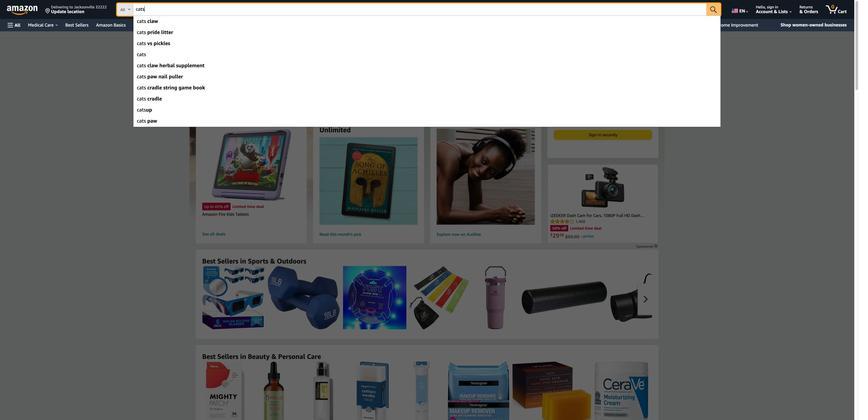 Task type: locate. For each thing, give the bounding box(es) containing it.
navigation navigation
[[0, 0, 855, 127]]

None submit
[[707, 3, 721, 16]]

None search field
[[117, 3, 721, 16]]

1 vertical spatial list
[[202, 362, 860, 421]]

1 list from the top
[[202, 266, 860, 330]]

0 vertical spatial list
[[202, 266, 860, 330]]

valitic kojic acid dark spot remover soap bars with vitamin c, retinol, collagen, turmeric - original japanese complex... image
[[513, 362, 592, 421]]

none submit inside navigation navigation
[[707, 3, 721, 16]]

a woman with headphones listens to audible. image
[[426, 129, 546, 225]]

neutrogena cleansing fragrance free makeup remover face wipes, cleansing facial towelettes for waterproof makeup,... image
[[448, 362, 510, 421]]

list
[[202, 266, 860, 330], [202, 362, 860, 421]]

main content
[[0, 31, 860, 421]]

multicolor smart lamp for kids. works with alexa. image
[[190, 31, 665, 222]]

solar eclipse glasses approved 2024, (5 pack) ce and iso certified solar eclipse observation glasses, safe shades for... image
[[202, 266, 265, 330]]



Task type: describe. For each thing, give the bounding box(es) containing it.
tosy flying ring - 12 leds, super bright, soft, auto light up, safe, waterproof, lightweight frisbee, cool birthday,... image
[[343, 266, 407, 330]]

2 list from the top
[[202, 362, 860, 421]]

Search Amazon text field
[[133, 3, 707, 16]]

amazon fire kids tablets image
[[211, 129, 292, 202]]

amazon basics high-density round foam roller for exercise, massage, muscle recovery image
[[522, 282, 608, 315]]

cosrx snail mucin 96% power repairing essence 3.38 fl.oz 100ml, hydrating serum for face with snail secretion filtrate... image
[[314, 362, 334, 421]]

amazon basics hypoallergenic 100% cotton rounds, 100 count image
[[414, 362, 430, 421]]

stanley iceflow stainless steel tumbler with straw, vacuum insulated water bottle for home, office or car, reusable cup... image
[[485, 266, 507, 330]]

mielle organics rosemary mint scalp & hair strengthening oil for all hair types, 2 ounce image
[[260, 362, 289, 421]]

amazon image
[[7, 6, 38, 15]]

none search field inside navigation navigation
[[117, 3, 721, 16]]

fit simplify resistance loop exercise bands with instruction guide and carry bag, set of 5 image
[[410, 266, 470, 330]]

amazon basics easy grip workout dumbbell, neoprene coated, various sets and weights available image
[[268, 266, 340, 330]]

cerave moisturizing cream | body and face moisturizer for dry skin | body cream with hyaluronic acid and ceramides |... image
[[595, 362, 649, 421]]

amazon basics 1/2-inch extra thick exercise yoga mat image
[[611, 274, 696, 323]]

panoxyl acne foaming wash benzoyl peroxide 10% maximum strength antimicrobial, 5.5 oz image
[[652, 362, 708, 421]]

editors' pick for march in kindle unlimited: the song of achilles by madeline miller image
[[314, 137, 424, 225]]

amazon basics cotton swabs, 500 count image
[[357, 362, 389, 421]]

hero cosmetics mighty patch™ original patch - hydrocolloid acne pimple patch for covering zits and blemishes, spot... image
[[206, 362, 245, 421]]



Task type: vqa. For each thing, say whether or not it's contained in the screenshot.
The Valitic Kojic Acid Dark Spot Remover Soap Bars With Vitamin C, Retinol, Collagen, Turmeric - Original Japanese Complex... image
yes



